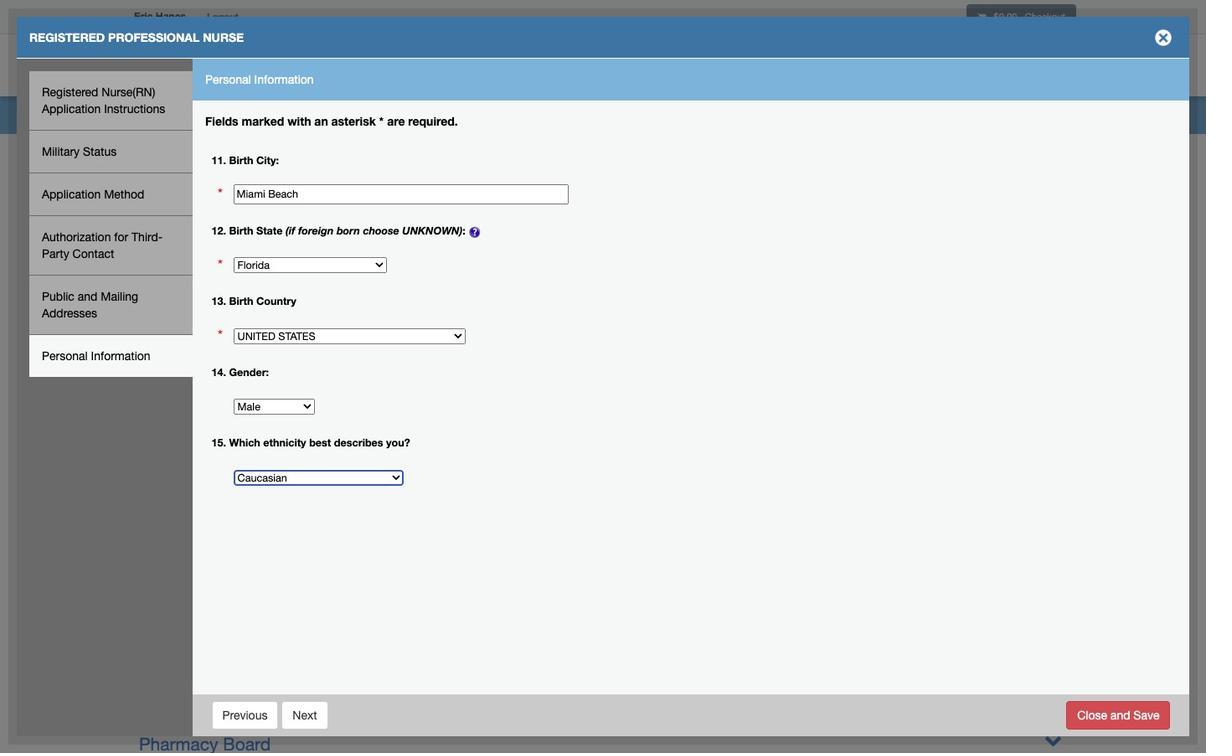 Task type: describe. For each thing, give the bounding box(es) containing it.
you?
[[386, 437, 410, 450]]

contractor
[[452, 355, 536, 375]]

illinois department of financial and professional regulation image
[[126, 38, 508, 91]]

best
[[309, 437, 331, 450]]

fields marked with an asterisk * are required.
[[205, 114, 458, 128]]

(rn,
[[257, 494, 292, 514]]

nursing board (rn, lpn & apn) link
[[139, 494, 391, 514]]

security,
[[223, 355, 291, 375]]

accounting
[[139, 217, 228, 237]]

professional
[[108, 30, 200, 44]]

surgeon
[[359, 438, 425, 458]]

and
[[78, 290, 98, 303]]

contact
[[73, 247, 114, 261]]

born
[[337, 225, 360, 237]]

liability
[[202, 383, 262, 403]]

if you are foreign born please select 'unknown' in this dropdown. image
[[469, 225, 482, 239]]

unknown)
[[403, 225, 463, 237]]

logout
[[207, 11, 239, 22]]

11. birth city:
[[212, 154, 279, 166]]

which
[[229, 437, 261, 450]]

$0.00
[[994, 11, 1018, 22]]

asterisk
[[331, 114, 376, 128]]

& left alarm
[[385, 355, 396, 375]]

collection
[[139, 272, 218, 292]]

(if
[[286, 225, 295, 237]]

13. birth country
[[212, 295, 297, 308]]

13.
[[212, 295, 226, 308]]

birth for state
[[229, 225, 253, 237]]

logout link
[[194, 0, 251, 34]]

:
[[463, 225, 466, 237]]

nursing board (rn, lpn & apn)
[[139, 494, 391, 514]]

registered
[[42, 85, 98, 99]]

& right lpn
[[335, 494, 346, 514]]

limited liability company link
[[139, 383, 343, 403]]

detective,
[[139, 355, 218, 375]]

mailing
[[101, 290, 138, 303]]

limited
[[139, 383, 197, 403]]

& right best
[[343, 438, 354, 458]]

architecture board link
[[139, 245, 286, 265]]

15.
[[212, 437, 226, 450]]

occupational therapy board link
[[139, 704, 1063, 727]]

military status
[[42, 145, 117, 158]]

eric hanes
[[134, 10, 186, 23]]

are
[[387, 114, 405, 128]]

dental board link
[[139, 328, 242, 348]]

* down 13.
[[218, 327, 223, 344]]

ethnicity
[[263, 437, 306, 450]]

agency
[[223, 272, 282, 292]]

foreign
[[298, 225, 334, 237]]

home
[[820, 61, 850, 73]]

2 application from the top
[[42, 188, 101, 201]]

authorization
[[42, 230, 111, 244]]

1 vertical spatial personal
[[42, 349, 88, 363]]

method
[[104, 188, 144, 201]]

1 medical from the top
[[139, 438, 201, 458]]

14. gender:
[[212, 366, 269, 379]]

eric
[[134, 10, 153, 23]]

occupational
[[139, 706, 244, 727]]

barber, cosmetology, esthetics & nail technology board link
[[139, 300, 583, 320]]

for
[[114, 230, 128, 244]]

addresses
[[42, 307, 97, 320]]

application method
[[42, 188, 144, 201]]

party
[[42, 247, 69, 261]]

chevron down image
[[1045, 704, 1063, 722]]

& left nail
[[390, 300, 402, 320]]

chevron down image
[[1045, 732, 1063, 749]]

nursing
[[139, 494, 200, 514]]

marked
[[242, 114, 284, 128]]

architecture
[[139, 245, 234, 265]]

an
[[315, 114, 328, 128]]

lpn
[[297, 494, 330, 514]]

detective, security, fingerprint & alarm contractor board link
[[139, 355, 589, 375]]

dental
[[139, 328, 190, 348]]

with
[[288, 114, 311, 128]]

accounting board architecture board collection agency board barber, cosmetology, esthetics & nail technology board dental board detective, security, fingerprint & alarm contractor board limited liability company massage therapy board medical board (physician & surgeon & chiropractor) medical corporation
[[139, 217, 589, 486]]

alarm
[[401, 355, 447, 375]]

therapy inside "link"
[[249, 706, 313, 727]]

hanes
[[156, 10, 186, 23]]

authorization for third- party contact
[[42, 230, 163, 261]]

registered
[[29, 30, 105, 44]]



Task type: vqa. For each thing, say whether or not it's contained in the screenshot.
bottommost Medical
yes



Task type: locate. For each thing, give the bounding box(es) containing it.
application
[[42, 102, 101, 116], [42, 188, 101, 201]]

apn)
[[351, 494, 391, 514]]

0 horizontal spatial personal information
[[42, 349, 151, 363]]

city:
[[256, 154, 279, 166]]

application up authorization
[[42, 188, 101, 201]]

information
[[254, 73, 314, 86], [91, 349, 151, 363]]

occupational therapy board
[[139, 706, 365, 727]]

0 vertical spatial personal information
[[205, 73, 314, 86]]

information up with
[[254, 73, 314, 86]]

0 vertical spatial therapy
[[215, 411, 279, 431]]

personal up fields
[[205, 73, 251, 86]]

choose
[[363, 225, 400, 237]]

12.
[[212, 225, 226, 237]]

board
[[233, 217, 281, 237], [239, 245, 286, 265], [287, 272, 334, 292], [536, 300, 583, 320], [195, 328, 242, 348], [541, 355, 589, 375], [284, 411, 332, 431], [206, 438, 254, 458], [205, 494, 253, 514], [317, 706, 365, 727]]

1 vertical spatial personal information
[[42, 349, 151, 363]]

nail
[[406, 300, 436, 320]]

0 vertical spatial birth
[[229, 154, 253, 166]]

medical board (physician & surgeon & chiropractor) link
[[139, 438, 549, 458]]

* down 11.
[[218, 186, 223, 202]]

services
[[1009, 61, 1057, 73]]

close window image
[[1151, 24, 1177, 51]]

medical
[[139, 438, 201, 458], [139, 466, 201, 486]]

2 birth from the top
[[229, 225, 253, 237]]

information down "dental"
[[91, 349, 151, 363]]

birth for city:
[[229, 154, 253, 166]]

status
[[83, 145, 117, 158]]

medical down massage
[[139, 438, 201, 458]]

birth right 12.
[[229, 225, 253, 237]]

0 horizontal spatial information
[[91, 349, 151, 363]]

2 medical from the top
[[139, 466, 201, 486]]

public and mailing addresses
[[42, 290, 138, 320]]

$0.00 checkout
[[992, 11, 1066, 22]]

1 application from the top
[[42, 102, 101, 116]]

online
[[970, 61, 1006, 73]]

my account
[[877, 61, 943, 73]]

cosmetology,
[[200, 300, 309, 320]]

barber,
[[139, 300, 196, 320]]

0 horizontal spatial personal
[[42, 349, 88, 363]]

* down 12.
[[218, 256, 223, 273]]

nurse(rn)
[[102, 85, 155, 99]]

birth right 11.
[[229, 154, 253, 166]]

11.
[[212, 154, 226, 166]]

required.
[[408, 114, 458, 128]]

chiropractor)
[[446, 438, 549, 458]]

(physician
[[258, 438, 338, 458]]

2 vertical spatial birth
[[229, 295, 253, 308]]

my
[[877, 61, 892, 73]]

birth
[[229, 154, 253, 166], [229, 225, 253, 237], [229, 295, 253, 308]]

board inside "link"
[[317, 706, 365, 727]]

14.
[[212, 366, 226, 379]]

None button
[[212, 701, 279, 730], [282, 701, 328, 730], [1067, 701, 1171, 730], [212, 701, 279, 730], [282, 701, 328, 730], [1067, 701, 1171, 730]]

therapy
[[215, 411, 279, 431], [249, 706, 313, 727]]

registered nurse(rn) application instructions
[[42, 85, 165, 116]]

medical corporation link
[[139, 466, 300, 486]]

collection agency board link
[[139, 272, 334, 292]]

personal down addresses
[[42, 349, 88, 363]]

personal information
[[205, 73, 314, 86], [42, 349, 151, 363]]

medical up nursing
[[139, 466, 201, 486]]

personal information up the marked
[[205, 73, 314, 86]]

public
[[42, 290, 75, 303]]

online services
[[970, 61, 1059, 73]]

1 vertical spatial information
[[91, 349, 151, 363]]

home link
[[807, 38, 863, 96]]

birth for country
[[229, 295, 253, 308]]

fields
[[205, 114, 239, 128]]

gender:
[[229, 366, 269, 379]]

0 vertical spatial medical
[[139, 438, 201, 458]]

registered professional nurse
[[29, 30, 244, 44]]

0 vertical spatial personal
[[205, 73, 251, 86]]

checkout
[[1025, 11, 1066, 22]]

15. which ethnicity best describes you?
[[212, 437, 410, 450]]

birth down collection agency board link
[[229, 295, 253, 308]]

personal information down addresses
[[42, 349, 151, 363]]

application inside registered nurse(rn) application instructions
[[42, 102, 101, 116]]

* left are
[[379, 114, 384, 128]]

0 vertical spatial information
[[254, 73, 314, 86]]

1 vertical spatial medical
[[139, 466, 201, 486]]

1 vertical spatial application
[[42, 188, 101, 201]]

*
[[379, 114, 384, 128], [218, 186, 223, 202], [218, 256, 223, 273], [218, 327, 223, 344]]

shopping cart image
[[978, 13, 987, 22]]

corporation
[[206, 466, 300, 486]]

3 birth from the top
[[229, 295, 253, 308]]

my account link
[[863, 38, 956, 96]]

1 vertical spatial therapy
[[249, 706, 313, 727]]

third-
[[132, 230, 163, 244]]

instructions
[[104, 102, 165, 116]]

application down registered
[[42, 102, 101, 116]]

country
[[256, 295, 297, 308]]

12. birth state (if foreign born choose unknown) :
[[212, 225, 469, 237]]

1 vertical spatial birth
[[229, 225, 253, 237]]

accounting board link
[[139, 217, 281, 237]]

online services link
[[956, 38, 1081, 96]]

therapy inside the accounting board architecture board collection agency board barber, cosmetology, esthetics & nail technology board dental board detective, security, fingerprint & alarm contractor board limited liability company massage therapy board medical board (physician & surgeon & chiropractor) medical corporation
[[215, 411, 279, 431]]

company
[[267, 383, 343, 403]]

0 vertical spatial application
[[42, 102, 101, 116]]

1 horizontal spatial personal
[[205, 73, 251, 86]]

fingerprint
[[296, 355, 380, 375]]

&
[[390, 300, 402, 320], [385, 355, 396, 375], [343, 438, 354, 458], [430, 438, 441, 458], [335, 494, 346, 514]]

esthetics
[[313, 300, 386, 320]]

massage
[[139, 411, 211, 431]]

state
[[256, 225, 283, 237]]

nurse
[[203, 30, 244, 44]]

1 horizontal spatial information
[[254, 73, 314, 86]]

11. Birth City: text field
[[233, 185, 569, 205]]

1 birth from the top
[[229, 154, 253, 166]]

personal
[[205, 73, 251, 86], [42, 349, 88, 363]]

1 horizontal spatial personal information
[[205, 73, 314, 86]]

& right "you?" in the bottom of the page
[[430, 438, 441, 458]]



